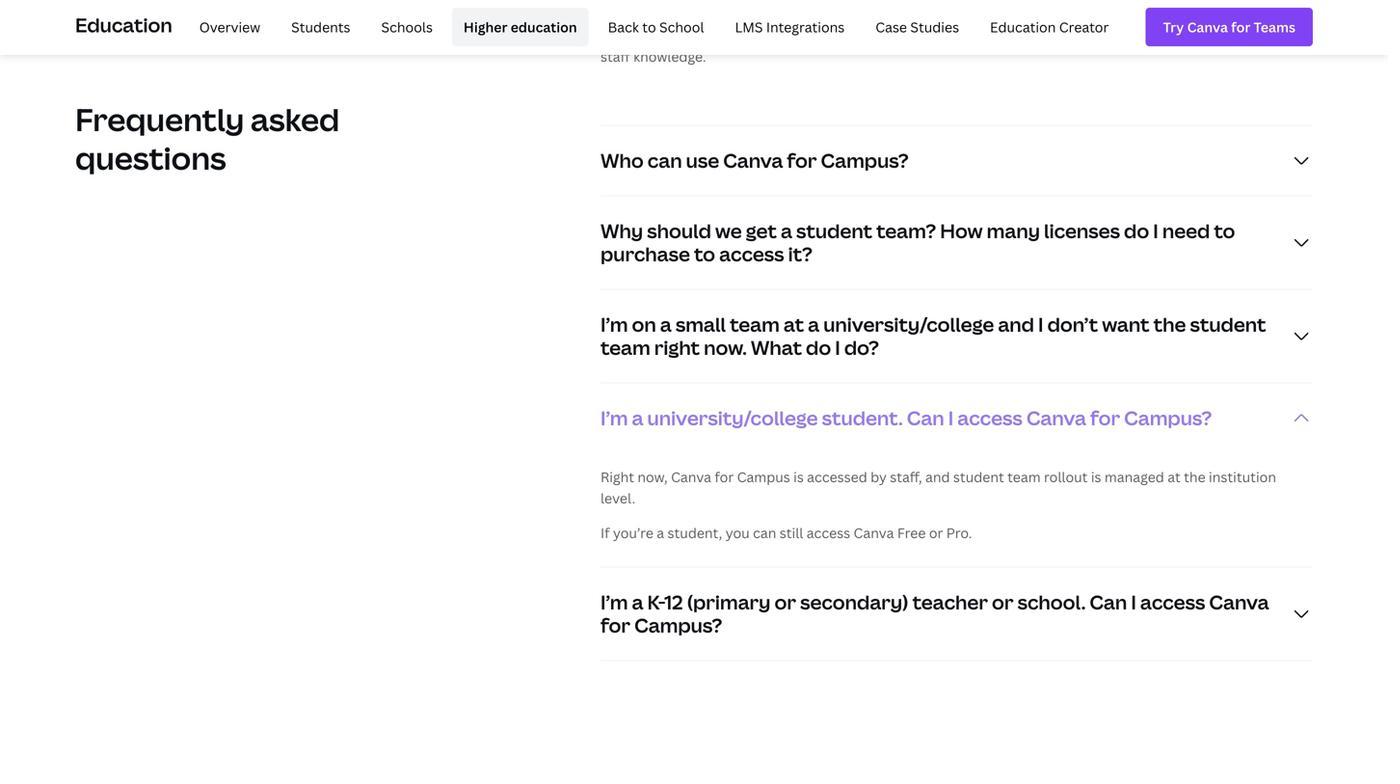 Task type: locate. For each thing, give the bounding box(es) containing it.
1 vertical spatial and
[[926, 468, 950, 486]]

can left use
[[648, 147, 682, 174]]

by
[[871, 468, 887, 486]]

i'm left on
[[601, 311, 628, 338]]

a right what
[[808, 311, 820, 338]]

the left institution
[[1184, 468, 1206, 486]]

teacher
[[913, 589, 988, 616]]

k-
[[648, 589, 665, 616]]

0 vertical spatial student
[[797, 218, 873, 244]]

menu bar
[[180, 8, 1121, 46]]

0 vertical spatial can
[[648, 147, 682, 174]]

1 vertical spatial university/college
[[648, 405, 818, 431]]

canva
[[723, 147, 783, 174], [1027, 405, 1087, 431], [671, 468, 712, 486], [854, 524, 894, 542], [1210, 589, 1270, 616]]

student
[[797, 218, 873, 244], [1191, 311, 1267, 338], [954, 468, 1005, 486]]

do
[[1125, 218, 1150, 244], [806, 334, 832, 361]]

1 vertical spatial student
[[1191, 311, 1267, 338]]

access inside why should we get a student team? how many licenses do i need to purchase to access it?
[[720, 241, 785, 267]]

0 horizontal spatial can
[[907, 405, 945, 431]]

2 vertical spatial campus?
[[635, 612, 723, 639]]

education
[[75, 11, 172, 38], [990, 18, 1056, 36]]

for inside i'm a k-12 (primary or secondary) teacher or school. can i access canva for campus?
[[601, 612, 631, 639]]

0 horizontal spatial or
[[775, 589, 797, 616]]

students
[[291, 18, 351, 36]]

0 vertical spatial the
[[1154, 311, 1187, 338]]

and left don't
[[998, 311, 1035, 338]]

1 horizontal spatial campus?
[[821, 147, 909, 174]]

i
[[1154, 218, 1159, 244], [1039, 311, 1044, 338], [835, 334, 841, 361], [949, 405, 954, 431], [1132, 589, 1137, 616]]

to right need
[[1215, 218, 1236, 244]]

1 horizontal spatial do
[[1125, 218, 1150, 244]]

or right (primary
[[775, 589, 797, 616]]

the right want
[[1154, 311, 1187, 338]]

lms integrations
[[735, 18, 845, 36]]

can inside dropdown button
[[648, 147, 682, 174]]

campus? up team?
[[821, 147, 909, 174]]

i'm up the right
[[601, 405, 628, 431]]

i left need
[[1154, 218, 1159, 244]]

menu bar containing overview
[[180, 8, 1121, 46]]

to
[[643, 18, 656, 36], [1215, 218, 1236, 244], [694, 241, 716, 267]]

canva inside right now, canva for campus is accessed by staff, and student team rollout is managed at the institution level.
[[671, 468, 712, 486]]

integrations
[[767, 18, 845, 36]]

i'm a k-12 (primary or secondary) teacher or school. can i access canva for campus? button
[[601, 568, 1314, 660]]

campus? inside i'm a k-12 (primary or secondary) teacher or school. can i access canva for campus?
[[635, 612, 723, 639]]

0 horizontal spatial student
[[797, 218, 873, 244]]

and inside i'm on a small team at a university/college and i don't want the student team right now. what do i do?
[[998, 311, 1035, 338]]

i'm for i'm on a small team at a university/college and i don't want the student team right now. what do i do?
[[601, 311, 628, 338]]

university/college up campus
[[648, 405, 818, 431]]

accessed
[[807, 468, 868, 486]]

1 vertical spatial i'm
[[601, 405, 628, 431]]

can right school.
[[1090, 589, 1128, 616]]

university/college
[[824, 311, 995, 338], [648, 405, 818, 431]]

need
[[1163, 218, 1211, 244]]

education for education creator
[[990, 18, 1056, 36]]

1 horizontal spatial education
[[990, 18, 1056, 36]]

campus? up managed
[[1125, 405, 1213, 431]]

1 i'm from the top
[[601, 311, 628, 338]]

team right small
[[730, 311, 780, 338]]

if
[[601, 524, 610, 542]]

do left need
[[1125, 218, 1150, 244]]

1 horizontal spatial can
[[753, 524, 777, 542]]

0 horizontal spatial can
[[648, 147, 682, 174]]

can
[[907, 405, 945, 431], [1090, 589, 1128, 616]]

right
[[655, 334, 700, 361]]

1 vertical spatial can
[[1090, 589, 1128, 616]]

higher
[[464, 18, 508, 36]]

0 vertical spatial campus?
[[821, 147, 909, 174]]

a right on
[[660, 311, 672, 338]]

education element
[[75, 0, 1314, 54]]

1 vertical spatial do
[[806, 334, 832, 361]]

can up staff,
[[907, 405, 945, 431]]

case studies
[[876, 18, 960, 36]]

team inside right now, canva for campus is accessed by staff, and student team rollout is managed at the institution level.
[[1008, 468, 1041, 486]]

1 vertical spatial campus?
[[1125, 405, 1213, 431]]

(primary
[[687, 589, 771, 616]]

to right back
[[643, 18, 656, 36]]

2 horizontal spatial campus?
[[1125, 405, 1213, 431]]

0 vertical spatial university/college
[[824, 311, 995, 338]]

0 vertical spatial and
[[998, 311, 1035, 338]]

menu bar inside education element
[[180, 8, 1121, 46]]

how
[[940, 218, 983, 244]]

a left k-
[[632, 589, 644, 616]]

i right school.
[[1132, 589, 1137, 616]]

case
[[876, 18, 908, 36]]

0 horizontal spatial to
[[643, 18, 656, 36]]

1 horizontal spatial student
[[954, 468, 1005, 486]]

or
[[930, 524, 944, 542], [775, 589, 797, 616], [992, 589, 1014, 616]]

i left don't
[[1039, 311, 1044, 338]]

can left still
[[753, 524, 777, 542]]

a inside dropdown button
[[632, 405, 644, 431]]

i up right now, canva for campus is accessed by staff, and student team rollout is managed at the institution level.
[[949, 405, 954, 431]]

1 horizontal spatial and
[[998, 311, 1035, 338]]

purchase
[[601, 241, 690, 267]]

0 horizontal spatial at
[[784, 311, 804, 338]]

1 vertical spatial at
[[1168, 468, 1181, 486]]

2 horizontal spatial team
[[1008, 468, 1041, 486]]

student,
[[668, 524, 723, 542]]

1 horizontal spatial can
[[1090, 589, 1128, 616]]

0 vertical spatial i'm
[[601, 311, 628, 338]]

i'm a university/college student. can i access canva for campus?
[[601, 405, 1213, 431]]

i'm left k-
[[601, 589, 628, 616]]

2 vertical spatial i'm
[[601, 589, 628, 616]]

campus
[[737, 468, 791, 486]]

schools
[[381, 18, 433, 36]]

team
[[730, 311, 780, 338], [601, 334, 651, 361], [1008, 468, 1041, 486]]

and
[[998, 311, 1035, 338], [926, 468, 950, 486]]

at
[[784, 311, 804, 338], [1168, 468, 1181, 486]]

a right get
[[781, 218, 793, 244]]

for
[[787, 147, 817, 174], [1091, 405, 1121, 431], [715, 468, 734, 486], [601, 612, 631, 639]]

0 horizontal spatial and
[[926, 468, 950, 486]]

for left k-
[[601, 612, 631, 639]]

university/college down why should we get a student team? how many licenses do i need to purchase to access it?
[[824, 311, 995, 338]]

secondary)
[[801, 589, 909, 616]]

who
[[601, 147, 644, 174]]

or left school.
[[992, 589, 1014, 616]]

1 horizontal spatial to
[[694, 241, 716, 267]]

can
[[648, 147, 682, 174], [753, 524, 777, 542]]

i'm inside i'm on a small team at a university/college and i don't want the student team right now. what do i do?
[[601, 311, 628, 338]]

to right purchase
[[694, 241, 716, 267]]

at down it?
[[784, 311, 804, 338]]

1 horizontal spatial at
[[1168, 468, 1181, 486]]

3 i'm from the top
[[601, 589, 628, 616]]

team?
[[877, 218, 937, 244]]

is right rollout
[[1092, 468, 1102, 486]]

0 horizontal spatial is
[[794, 468, 804, 486]]

1 horizontal spatial is
[[1092, 468, 1102, 486]]

i inside i'm a k-12 (primary or secondary) teacher or school. can i access canva for campus?
[[1132, 589, 1137, 616]]

2 vertical spatial student
[[954, 468, 1005, 486]]

the
[[1154, 311, 1187, 338], [1184, 468, 1206, 486]]

why
[[601, 218, 643, 244]]

0 horizontal spatial do
[[806, 334, 832, 361]]

campus? down student,
[[635, 612, 723, 639]]

is
[[794, 468, 804, 486], [1092, 468, 1102, 486]]

and right staff,
[[926, 468, 950, 486]]

or left pro.
[[930, 524, 944, 542]]

on
[[632, 311, 656, 338]]

schools link
[[370, 8, 445, 46]]

2 i'm from the top
[[601, 405, 628, 431]]

the inside i'm on a small team at a university/college and i don't want the student team right now. what do i do?
[[1154, 311, 1187, 338]]

questions
[[75, 137, 226, 179]]

0 horizontal spatial university/college
[[648, 405, 818, 431]]

you
[[726, 524, 750, 542]]

2 horizontal spatial to
[[1215, 218, 1236, 244]]

team left rollout
[[1008, 468, 1041, 486]]

0 horizontal spatial campus?
[[635, 612, 723, 639]]

2 horizontal spatial or
[[992, 589, 1014, 616]]

1 horizontal spatial university/college
[[824, 311, 995, 338]]

a right you're
[[657, 524, 665, 542]]

higher education
[[464, 18, 577, 36]]

a up now,
[[632, 405, 644, 431]]

for left campus
[[715, 468, 734, 486]]

do right what
[[806, 334, 832, 361]]

student inside right now, canva for campus is accessed by staff, and student team rollout is managed at the institution level.
[[954, 468, 1005, 486]]

student.
[[822, 405, 903, 431]]

0 vertical spatial do
[[1125, 218, 1150, 244]]

i'm inside i'm a k-12 (primary or secondary) teacher or school. can i access canva for campus?
[[601, 589, 628, 616]]

2 horizontal spatial student
[[1191, 311, 1267, 338]]

0 vertical spatial can
[[907, 405, 945, 431]]

team left right
[[601, 334, 651, 361]]

i'm inside dropdown button
[[601, 405, 628, 431]]

is right campus
[[794, 468, 804, 486]]

0 vertical spatial at
[[784, 311, 804, 338]]

campus?
[[821, 147, 909, 174], [1125, 405, 1213, 431], [635, 612, 723, 639]]

overview
[[199, 18, 261, 36]]

1 vertical spatial the
[[1184, 468, 1206, 486]]

back
[[608, 18, 639, 36]]

at right managed
[[1168, 468, 1181, 486]]

students link
[[280, 8, 362, 46]]

do inside i'm on a small team at a university/college and i don't want the student team right now. what do i do?
[[806, 334, 832, 361]]

i'm
[[601, 311, 628, 338], [601, 405, 628, 431], [601, 589, 628, 616]]

1 horizontal spatial team
[[730, 311, 780, 338]]

0 horizontal spatial education
[[75, 11, 172, 38]]



Task type: vqa. For each thing, say whether or not it's contained in the screenshot.
'can'
yes



Task type: describe. For each thing, give the bounding box(es) containing it.
school
[[660, 18, 704, 36]]

if you're a student, you can still access canva free or pro.
[[601, 524, 972, 542]]

can inside dropdown button
[[907, 405, 945, 431]]

use
[[686, 147, 720, 174]]

do?
[[845, 334, 879, 361]]

school.
[[1018, 589, 1086, 616]]

i'm for i'm a k-12 (primary or secondary) teacher or school. can i access canva for campus?
[[601, 589, 628, 616]]

still
[[780, 524, 804, 542]]

get
[[746, 218, 777, 244]]

small
[[676, 311, 726, 338]]

should
[[647, 218, 712, 244]]

what
[[751, 334, 802, 361]]

lms integrations link
[[724, 8, 857, 46]]

access inside the i'm a university/college student. can i access canva for campus? dropdown button
[[958, 405, 1023, 431]]

rollout
[[1044, 468, 1088, 486]]

right
[[601, 468, 635, 486]]

for up managed
[[1091, 405, 1121, 431]]

overview link
[[188, 8, 272, 46]]

for inside right now, canva for campus is accessed by staff, and student team rollout is managed at the institution level.
[[715, 468, 734, 486]]

i'm on a small team at a university/college and i don't want the student team right now. what do i do?
[[601, 311, 1267, 361]]

canva inside who can use canva for campus? dropdown button
[[723, 147, 783, 174]]

12
[[665, 589, 683, 616]]

case studies link
[[864, 8, 971, 46]]

why should we get a student team? how many licenses do i need to purchase to access it?
[[601, 218, 1236, 267]]

who can use canva for campus?
[[601, 147, 909, 174]]

a inside i'm a k-12 (primary or secondary) teacher or school. can i access canva for campus?
[[632, 589, 644, 616]]

at inside i'm on a small team at a university/college and i don't want the student team right now. what do i do?
[[784, 311, 804, 338]]

can inside i'm a k-12 (primary or secondary) teacher or school. can i access canva for campus?
[[1090, 589, 1128, 616]]

i'm for i'm a university/college student. can i access canva for campus?
[[601, 405, 628, 431]]

1 horizontal spatial or
[[930, 524, 944, 542]]

licenses
[[1044, 218, 1121, 244]]

who can use canva for campus? button
[[601, 126, 1314, 196]]

frequently asked questions
[[75, 98, 340, 179]]

don't
[[1048, 311, 1099, 338]]

studies
[[911, 18, 960, 36]]

managed
[[1105, 468, 1165, 486]]

university/college inside i'm on a small team at a university/college and i don't want the student team right now. what do i do?
[[824, 311, 995, 338]]

access inside i'm a k-12 (primary or secondary) teacher or school. can i access canva for campus?
[[1141, 589, 1206, 616]]

right now, canva for campus is accessed by staff, and student team rollout is managed at the institution level.
[[601, 468, 1277, 508]]

i left do?
[[835, 334, 841, 361]]

i inside why should we get a student team? how many licenses do i need to purchase to access it?
[[1154, 218, 1159, 244]]

asked
[[251, 98, 340, 140]]

0 horizontal spatial team
[[601, 334, 651, 361]]

we
[[716, 218, 742, 244]]

1 is from the left
[[794, 468, 804, 486]]

student inside why should we get a student team? how many licenses do i need to purchase to access it?
[[797, 218, 873, 244]]

education for education
[[75, 11, 172, 38]]

creator
[[1060, 18, 1109, 36]]

now,
[[638, 468, 668, 486]]

student inside i'm on a small team at a university/college and i don't want the student team right now. what do i do?
[[1191, 311, 1267, 338]]

back to school
[[608, 18, 704, 36]]

2 is from the left
[[1092, 468, 1102, 486]]

it?
[[789, 241, 813, 267]]

and inside right now, canva for campus is accessed by staff, and student team rollout is managed at the institution level.
[[926, 468, 950, 486]]

for up it?
[[787, 147, 817, 174]]

a inside why should we get a student team? how many licenses do i need to purchase to access it?
[[781, 218, 793, 244]]

many
[[987, 218, 1041, 244]]

you're
[[613, 524, 654, 542]]

now.
[[704, 334, 747, 361]]

do inside why should we get a student team? how many licenses do i need to purchase to access it?
[[1125, 218, 1150, 244]]

pro.
[[947, 524, 972, 542]]

i'm a k-12 (primary or secondary) teacher or school. can i access canva for campus?
[[601, 589, 1270, 639]]

level.
[[601, 489, 636, 508]]

higher education link
[[452, 8, 589, 46]]

back to school link
[[597, 8, 716, 46]]

canva inside i'm a k-12 (primary or secondary) teacher or school. can i access canva for campus?
[[1210, 589, 1270, 616]]

education creator link
[[979, 8, 1121, 46]]

i'm on a small team at a university/college and i don't want the student team right now. what do i do? button
[[601, 290, 1314, 383]]

canva inside the i'm a university/college student. can i access canva for campus? dropdown button
[[1027, 405, 1087, 431]]

staff,
[[890, 468, 923, 486]]

i'm a university/college student. can i access canva for campus? button
[[601, 384, 1314, 453]]

the inside right now, canva for campus is accessed by staff, and student team rollout is managed at the institution level.
[[1184, 468, 1206, 486]]

frequently
[[75, 98, 244, 140]]

why should we get a student team? how many licenses do i need to purchase to access it? button
[[601, 196, 1314, 289]]

i inside dropdown button
[[949, 405, 954, 431]]

institution
[[1209, 468, 1277, 486]]

lms
[[735, 18, 763, 36]]

education
[[511, 18, 577, 36]]

1 vertical spatial can
[[753, 524, 777, 542]]

university/college inside dropdown button
[[648, 405, 818, 431]]

education creator
[[990, 18, 1109, 36]]

to inside education element
[[643, 18, 656, 36]]

at inside right now, canva for campus is accessed by staff, and student team rollout is managed at the institution level.
[[1168, 468, 1181, 486]]

free
[[898, 524, 926, 542]]

want
[[1103, 311, 1150, 338]]



